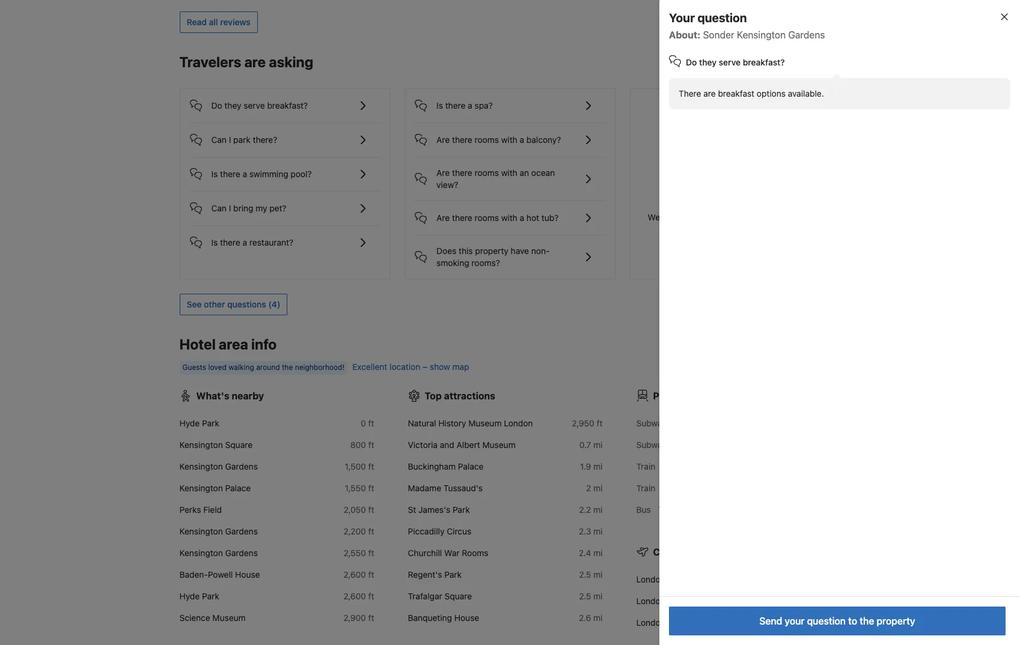 Task type: vqa. For each thing, say whether or not it's contained in the screenshot.


Task type: locate. For each thing, give the bounding box(es) containing it.
mi right '2.4'
[[594, 549, 603, 559]]

0 vertical spatial property
[[475, 246, 509, 256]]

a inside "button"
[[520, 135, 525, 145]]

2 vertical spatial rooms
[[475, 213, 499, 223]]

1 horizontal spatial they
[[700, 57, 717, 67]]

ft right 0
[[368, 419, 374, 429]]

0 horizontal spatial questions
[[227, 300, 266, 310]]

0 horizontal spatial square
[[225, 440, 253, 451]]

is for is there a spa?
[[437, 100, 443, 111]]

2.5 up 2.6
[[579, 592, 591, 602]]

1 2.5 from the top
[[579, 570, 591, 580]]

museum right albert
[[483, 440, 516, 451]]

james's
[[419, 505, 451, 515]]

there up view?
[[452, 168, 473, 178]]

london for london heathrow airport
[[637, 597, 666, 607]]

1 2,600 from the top
[[344, 570, 366, 580]]

0 horizontal spatial are
[[244, 54, 266, 70]]

asking
[[269, 54, 313, 70]]

do inside your question dialog
[[686, 57, 697, 67]]

breakfast? up "options" at the right of page
[[743, 57, 785, 67]]

2.4
[[579, 549, 591, 559]]

0 horizontal spatial victoria
[[408, 440, 438, 451]]

what's nearby
[[196, 391, 264, 402]]

do
[[686, 57, 697, 67], [211, 100, 222, 111]]

3 are from the top
[[437, 213, 450, 223]]

2 vertical spatial with
[[501, 213, 518, 223]]

do up "can i park there?"
[[211, 100, 222, 111]]

rooms up does this property have non- smoking rooms?
[[475, 213, 499, 223]]

1 horizontal spatial breakfast?
[[743, 57, 785, 67]]

10 mi
[[811, 597, 831, 607]]

0 horizontal spatial see
[[187, 300, 202, 310]]

2,600 up 2,900
[[344, 592, 366, 602]]

we
[[648, 212, 660, 223]]

0 vertical spatial hyde park
[[180, 419, 219, 429]]

science museum
[[180, 614, 246, 624]]

1 hyde from the top
[[180, 419, 200, 429]]

0 horizontal spatial breakfast?
[[267, 100, 308, 111]]

palace for buckingham palace
[[458, 462, 484, 472]]

there for are there rooms with a hot tub?
[[452, 213, 473, 223]]

2.5 down '2.4'
[[579, 570, 591, 580]]

breakfast
[[718, 88, 755, 99]]

rooms
[[462, 549, 489, 559]]

house down the trafalgar square
[[455, 614, 479, 624]]

0 vertical spatial palace
[[458, 462, 484, 472]]

2 i from the top
[[229, 203, 231, 214]]

kensington gardens down kensington square
[[180, 462, 258, 472]]

are
[[437, 135, 450, 145], [437, 168, 450, 178], [437, 213, 450, 223]]

0 horizontal spatial to
[[754, 212, 761, 223]]

are left asking
[[244, 54, 266, 70]]

kensington
[[737, 29, 786, 40], [180, 440, 223, 451], [180, 462, 223, 472], [180, 484, 223, 494], [180, 527, 223, 537], [180, 549, 223, 559]]

2 hyde park from the top
[[180, 592, 219, 602]]

2 can from the top
[[211, 203, 227, 214]]

2.3
[[579, 527, 591, 537]]

1 vertical spatial kensington gardens
[[180, 527, 258, 537]]

non-
[[532, 246, 550, 256]]

a left swimming
[[243, 169, 247, 179]]

2.5 for park
[[579, 570, 591, 580]]

0 vertical spatial victoria
[[408, 440, 438, 451]]

0 horizontal spatial question
[[698, 11, 747, 25]]

0 vertical spatial to
[[754, 212, 761, 223]]

mi right 10
[[822, 597, 831, 607]]

rooms inside are there rooms with a balcony? "button"
[[475, 135, 499, 145]]

1 vertical spatial train
[[637, 484, 656, 494]]

mi for madame tussaud's
[[594, 484, 603, 494]]

there down is there a spa?
[[452, 135, 473, 145]]

do down about:
[[686, 57, 697, 67]]

mi for london gatwick airport
[[822, 618, 831, 629]]

0 vertical spatial kensington gardens
[[180, 462, 258, 472]]

1 horizontal spatial victoria
[[659, 505, 689, 515]]

1 vertical spatial property
[[877, 616, 916, 627]]

2 are from the top
[[437, 168, 450, 178]]

see other questions (4) button
[[180, 294, 288, 316]]

1,500 ft
[[345, 462, 374, 472]]

1 vertical spatial with
[[501, 168, 518, 178]]

1 i from the top
[[229, 135, 231, 145]]

2 rooms from the top
[[475, 168, 499, 178]]

is
[[437, 100, 443, 111], [211, 169, 218, 179], [211, 238, 218, 248]]

breakfast? up can i park there? button
[[267, 100, 308, 111]]

answer
[[724, 212, 751, 223]]

0 horizontal spatial an
[[520, 168, 529, 178]]

0 horizontal spatial serve
[[244, 100, 265, 111]]

there for are there rooms with an ocean view?
[[452, 168, 473, 178]]

0 vertical spatial museum
[[469, 419, 502, 429]]

0 vertical spatial can
[[211, 135, 227, 145]]

0 vertical spatial train
[[637, 462, 656, 472]]

1 vertical spatial do they serve breakfast?
[[211, 100, 308, 111]]

0 vertical spatial an
[[520, 168, 529, 178]]

kensington gardens up baden-powell house
[[180, 549, 258, 559]]

is there a swimming pool? button
[[190, 158, 380, 182]]

hyde park up kensington square
[[180, 419, 219, 429]]

have inside does this property have non- smoking rooms?
[[511, 246, 529, 256]]

i left bring
[[229, 203, 231, 214]]

they up park
[[225, 100, 242, 111]]

1 2.5 mi from the top
[[579, 570, 603, 580]]

london heathrow airport
[[637, 597, 734, 607]]

1 2,600 ft from the top
[[344, 570, 374, 580]]

are
[[244, 54, 266, 70], [704, 88, 716, 99]]

see left availability
[[775, 58, 790, 68]]

ft up 2,900 ft
[[368, 592, 374, 602]]

public
[[653, 391, 682, 402]]

2 2.5 from the top
[[579, 592, 591, 602]]

0 vertical spatial questions
[[785, 212, 823, 223]]

rooms inside are there rooms with an ocean view?
[[475, 168, 499, 178]]

0 vertical spatial do
[[686, 57, 697, 67]]

1 vertical spatial to
[[849, 616, 858, 627]]

1 horizontal spatial do they serve breakfast?
[[686, 57, 785, 67]]

are down is there a spa?
[[437, 135, 450, 145]]

with inside "button"
[[501, 135, 518, 145]]

2 vertical spatial are
[[437, 213, 450, 223]]

1 horizontal spatial see
[[775, 58, 790, 68]]

madame tussaud's
[[408, 484, 483, 494]]

1 vertical spatial do
[[211, 100, 222, 111]]

0 horizontal spatial have
[[511, 246, 529, 256]]

1 vertical spatial palace
[[225, 484, 251, 494]]

hyde park for 2,600 ft
[[180, 592, 219, 602]]

0 vertical spatial 2.5 mi
[[579, 570, 603, 580]]

3 with from the top
[[501, 213, 518, 223]]

2 subway from the top
[[637, 440, 667, 451]]

0 vertical spatial hyde
[[180, 419, 200, 429]]

with
[[501, 135, 518, 145], [501, 168, 518, 178], [501, 213, 518, 223]]

see for see availability
[[775, 58, 790, 68]]

i left park
[[229, 135, 231, 145]]

question inside button
[[807, 616, 846, 627]]

questions left (4)
[[227, 300, 266, 310]]

0 vertical spatial breakfast?
[[743, 57, 785, 67]]

park down war
[[445, 570, 462, 580]]

all
[[209, 17, 218, 27]]

1 hyde park from the top
[[180, 419, 219, 429]]

are right 'there' at right top
[[704, 88, 716, 99]]

0 vertical spatial 2.5
[[579, 570, 591, 580]]

museum right science
[[213, 614, 246, 624]]

2.5 mi down '2.4 mi' at the bottom right of page
[[579, 570, 603, 580]]

0 vertical spatial see
[[775, 58, 790, 68]]

a left balcony?
[[520, 135, 525, 145]]

field
[[203, 505, 222, 515]]

0 horizontal spatial they
[[225, 100, 242, 111]]

victoria down natural
[[408, 440, 438, 451]]

0 vertical spatial square
[[225, 440, 253, 451]]

1.9 mi
[[580, 462, 603, 472]]

1 horizontal spatial square
[[445, 592, 472, 602]]

mi down '2.4 mi' at the bottom right of page
[[594, 570, 603, 580]]

do they serve breakfast? up 'there?'
[[211, 100, 308, 111]]

have right we
[[663, 212, 681, 223]]

regent's
[[408, 570, 442, 580]]

0 vertical spatial question
[[698, 11, 747, 25]]

are inside "button"
[[437, 135, 450, 145]]

2,600 down the 2,550
[[344, 570, 366, 580]]

is down can i bring my pet?
[[211, 238, 218, 248]]

do they serve breakfast?
[[686, 57, 785, 67], [211, 100, 308, 111]]

question down the 10 mi
[[807, 616, 846, 627]]

1 vertical spatial 2,600
[[344, 592, 366, 602]]

1 vertical spatial victoria
[[659, 505, 689, 515]]

museum up albert
[[469, 419, 502, 429]]

is down "can i park there?"
[[211, 169, 218, 179]]

kensington gardens for 1,500 ft
[[180, 462, 258, 472]]

1 horizontal spatial to
[[849, 616, 858, 627]]

park up kensington square
[[202, 419, 219, 429]]

1 can from the top
[[211, 135, 227, 145]]

mi right 2.2
[[594, 505, 603, 515]]

1,550 ft
[[345, 484, 374, 494]]

are up view?
[[437, 168, 450, 178]]

1 horizontal spatial do
[[686, 57, 697, 67]]

hyde up kensington square
[[180, 419, 200, 429]]

1 vertical spatial hyde park
[[180, 592, 219, 602]]

palace down albert
[[458, 462, 484, 472]]

natural history museum london
[[408, 419, 533, 429]]

rooms down 'are there rooms with a balcony?'
[[475, 168, 499, 178]]

with inside button
[[501, 213, 518, 223]]

mi right the 1.9
[[594, 462, 603, 472]]

kensington for 2,550 ft
[[180, 549, 223, 559]]

a
[[468, 100, 473, 111], [520, 135, 525, 145], [243, 169, 247, 179], [520, 213, 525, 223], [243, 238, 247, 248]]

there up this
[[452, 213, 473, 223]]

hyde park
[[180, 419, 219, 429], [180, 592, 219, 602]]

2 hyde from the top
[[180, 592, 200, 602]]

perks
[[180, 505, 201, 515]]

2.5
[[579, 570, 591, 580], [579, 592, 591, 602]]

1 vertical spatial square
[[445, 592, 472, 602]]

1 vertical spatial questions
[[227, 300, 266, 310]]

airport right heathrow
[[708, 597, 734, 607]]

with left balcony?
[[501, 135, 518, 145]]

a left spa?
[[468, 100, 473, 111]]

read all reviews
[[187, 17, 251, 27]]

ft down 2,550 ft
[[368, 570, 374, 580]]

2,600 ft up 2,900 ft
[[344, 592, 374, 602]]

0 vertical spatial is
[[437, 100, 443, 111]]

they down sonder in the top of the page
[[700, 57, 717, 67]]

is inside button
[[437, 100, 443, 111]]

1 vertical spatial are
[[437, 168, 450, 178]]

are there rooms with a hot tub?
[[437, 213, 559, 223]]

2 with from the top
[[501, 168, 518, 178]]

a for is there a swimming pool?
[[243, 169, 247, 179]]

airport
[[686, 575, 712, 585], [708, 597, 734, 607], [701, 618, 728, 629]]

2.5 mi for regent's park
[[579, 570, 603, 580]]

hyde down baden-
[[180, 592, 200, 602]]

mi up 2.6 mi
[[594, 592, 603, 602]]

there inside "button"
[[452, 135, 473, 145]]

availability
[[792, 58, 834, 68]]

house right 'powell'
[[235, 570, 260, 580]]

property up rooms?
[[475, 246, 509, 256]]

to left the
[[849, 616, 858, 627]]

0 vertical spatial airport
[[686, 575, 712, 585]]

3 kensington gardens from the top
[[180, 549, 258, 559]]

with left hot
[[501, 213, 518, 223]]

gardens for 2,550 ft
[[225, 549, 258, 559]]

can i bring my pet? button
[[190, 192, 380, 216]]

2 2.5 mi from the top
[[579, 592, 603, 602]]

0 horizontal spatial do they serve breakfast?
[[211, 100, 308, 111]]

my
[[256, 203, 267, 214]]

3 rooms from the top
[[475, 213, 499, 223]]

perks field
[[180, 505, 222, 515]]

square up banqueting house
[[445, 592, 472, 602]]

banqueting
[[408, 614, 452, 624]]

is there a restaurant? button
[[190, 226, 380, 250]]

0 vertical spatial house
[[235, 570, 260, 580]]

0 horizontal spatial do
[[211, 100, 222, 111]]

1 vertical spatial i
[[229, 203, 231, 214]]

2 kensington gardens from the top
[[180, 527, 258, 537]]

ft
[[368, 419, 374, 429], [597, 419, 603, 429], [368, 440, 374, 451], [368, 462, 374, 472], [368, 484, 374, 494], [368, 505, 374, 515], [368, 527, 374, 537], [368, 549, 374, 559], [368, 570, 374, 580], [368, 592, 374, 602], [368, 614, 374, 624]]

question up sonder in the top of the page
[[698, 11, 747, 25]]

1 vertical spatial have
[[511, 246, 529, 256]]

closest airports
[[653, 547, 729, 558]]

2 vertical spatial kensington gardens
[[180, 549, 258, 559]]

0 vertical spatial are
[[437, 135, 450, 145]]

are inside are there rooms with an ocean view?
[[437, 168, 450, 178]]

2 vertical spatial airport
[[701, 618, 728, 629]]

can left park
[[211, 135, 227, 145]]

0 vertical spatial are
[[244, 54, 266, 70]]

are up does
[[437, 213, 450, 223]]

does
[[437, 246, 457, 256]]

1 are from the top
[[437, 135, 450, 145]]

1 vertical spatial subway
[[637, 440, 667, 451]]

a inside button
[[468, 100, 473, 111]]

1 kensington gardens from the top
[[180, 462, 258, 472]]

1 horizontal spatial palace
[[458, 462, 484, 472]]

2.5 for square
[[579, 592, 591, 602]]

1 rooms from the top
[[475, 135, 499, 145]]

2,600 for baden-powell house
[[344, 570, 366, 580]]

your question dialog
[[641, 0, 1021, 646]]

1 vertical spatial breakfast?
[[267, 100, 308, 111]]

can left bring
[[211, 203, 227, 214]]

0 horizontal spatial property
[[475, 246, 509, 256]]

2 2,600 from the top
[[344, 592, 366, 602]]

1 vertical spatial 2.5
[[579, 592, 591, 602]]

airport right gatwick
[[701, 618, 728, 629]]

an
[[520, 168, 529, 178], [683, 212, 693, 223]]

0 vertical spatial 2,600 ft
[[344, 570, 374, 580]]

1 vertical spatial 2.5 mi
[[579, 592, 603, 602]]

hyde park up science
[[180, 592, 219, 602]]

baden-
[[180, 570, 208, 580]]

2.5 mi up 2.6 mi
[[579, 592, 603, 602]]

there for is there a restaurant?
[[220, 238, 240, 248]]

coach
[[691, 505, 716, 515]]

1 vertical spatial an
[[683, 212, 693, 223]]

2 train from the top
[[637, 484, 656, 494]]

1 horizontal spatial are
[[704, 88, 716, 99]]

property inside button
[[877, 616, 916, 627]]

are inside your question dialog
[[704, 88, 716, 99]]

ft right 1,500
[[368, 462, 374, 472]]

0 vertical spatial i
[[229, 135, 231, 145]]

serve down sonder in the top of the page
[[719, 57, 741, 67]]

0 vertical spatial do they serve breakfast?
[[686, 57, 785, 67]]

800
[[350, 440, 366, 451]]

hyde
[[180, 419, 200, 429], [180, 592, 200, 602]]

mi for buckingham palace
[[594, 462, 603, 472]]

1 vertical spatial see
[[187, 300, 202, 310]]

mi right 2 at the right of page
[[594, 484, 603, 494]]

churchill war rooms
[[408, 549, 489, 559]]

there left spa?
[[445, 100, 466, 111]]

2,200 ft
[[344, 527, 374, 537]]

1 horizontal spatial serve
[[719, 57, 741, 67]]

2.6
[[579, 614, 591, 624]]

are for travelers
[[244, 54, 266, 70]]

1 horizontal spatial property
[[877, 616, 916, 627]]

do they serve breakfast? inside your question dialog
[[686, 57, 785, 67]]

powell
[[208, 570, 233, 580]]

about:
[[669, 29, 701, 40]]

war
[[445, 549, 460, 559]]

0 vertical spatial with
[[501, 135, 518, 145]]

1 horizontal spatial have
[[663, 212, 681, 223]]

2,550 ft
[[344, 549, 374, 559]]

mi right 23
[[822, 618, 831, 629]]

1 with from the top
[[501, 135, 518, 145]]

there down park
[[220, 169, 240, 179]]

1 vertical spatial airport
[[708, 597, 734, 607]]

an left instant
[[683, 212, 693, 223]]

a for is there a spa?
[[468, 100, 473, 111]]

square for kensington square
[[225, 440, 253, 451]]

restaurant?
[[250, 238, 294, 248]]

gardens inside your question about: sonder kensington gardens
[[789, 29, 825, 40]]

banqueting house
[[408, 614, 479, 624]]

question inside your question about: sonder kensington gardens
[[698, 11, 747, 25]]

victoria down shepherd's
[[659, 505, 689, 515]]

property right the
[[877, 616, 916, 627]]

hyde for 2,600 ft
[[180, 592, 200, 602]]

albert
[[457, 440, 480, 451]]

10
[[811, 597, 820, 607]]

breakfast? inside button
[[267, 100, 308, 111]]

1 vertical spatial serve
[[244, 100, 265, 111]]

is left spa?
[[437, 100, 443, 111]]

rooms inside the are there rooms with a hot tub? button
[[475, 213, 499, 223]]

1 vertical spatial are
[[704, 88, 716, 99]]

do they serve breakfast? inside button
[[211, 100, 308, 111]]

and
[[440, 440, 455, 451]]

to left most
[[754, 212, 761, 223]]

top
[[425, 391, 442, 402]]

0 vertical spatial they
[[700, 57, 717, 67]]

bring
[[233, 203, 253, 214]]

gardens
[[789, 29, 825, 40], [225, 462, 258, 472], [225, 527, 258, 537], [225, 549, 258, 559]]

they inside button
[[225, 100, 242, 111]]

rooms down spa?
[[475, 135, 499, 145]]

i for park
[[229, 135, 231, 145]]

victoria for victoria and albert museum
[[408, 440, 438, 451]]

1 horizontal spatial question
[[807, 616, 846, 627]]

mi right 2.6
[[594, 614, 603, 624]]

palace down kensington square
[[225, 484, 251, 494]]

see for see other questions (4)
[[187, 300, 202, 310]]

square
[[225, 440, 253, 451], [445, 592, 472, 602]]

0 vertical spatial 2,600
[[344, 570, 366, 580]]

kensington for 800 ft
[[180, 440, 223, 451]]

there
[[679, 88, 702, 99]]

london gatwick airport
[[637, 618, 728, 629]]

do inside button
[[211, 100, 222, 111]]

there for is there a spa?
[[445, 100, 466, 111]]

are inside button
[[437, 213, 450, 223]]

serve inside button
[[244, 100, 265, 111]]

park up science museum
[[202, 592, 219, 602]]

closest
[[653, 547, 689, 558]]

there down bring
[[220, 238, 240, 248]]

park
[[202, 419, 219, 429], [453, 505, 470, 515], [445, 570, 462, 580], [202, 592, 219, 602]]

trafalgar square
[[408, 592, 472, 602]]

with inside are there rooms with an ocean view?
[[501, 168, 518, 178]]

pet?
[[270, 203, 287, 214]]

there inside are there rooms with an ocean view?
[[452, 168, 473, 178]]

1 vertical spatial museum
[[483, 440, 516, 451]]

2 2,600 ft from the top
[[344, 592, 374, 602]]

an left ocean
[[520, 168, 529, 178]]

2.5 mi for trafalgar square
[[579, 592, 603, 602]]

0 vertical spatial subway
[[637, 419, 667, 429]]

questions right most
[[785, 212, 823, 223]]

travelers
[[180, 54, 241, 70]]

2,600 ft down 2,550 ft
[[344, 570, 374, 580]]

1 vertical spatial hyde
[[180, 592, 200, 602]]

airport for london heathrow airport
[[708, 597, 734, 607]]

question
[[698, 11, 747, 25], [807, 616, 846, 627]]

an inside are there rooms with an ocean view?
[[520, 168, 529, 178]]

a left restaurant?
[[243, 238, 247, 248]]

0 vertical spatial rooms
[[475, 135, 499, 145]]

1 vertical spatial can
[[211, 203, 227, 214]]

shepherd's
[[664, 484, 708, 494]]

there inside button
[[445, 100, 466, 111]]

with left ocean
[[501, 168, 518, 178]]

1 vertical spatial is
[[211, 169, 218, 179]]

rooms
[[475, 135, 499, 145], [475, 168, 499, 178], [475, 213, 499, 223]]

mi right 2.3
[[594, 527, 603, 537]]

1 vertical spatial they
[[225, 100, 242, 111]]



Task type: describe. For each thing, give the bounding box(es) containing it.
instant
[[695, 212, 721, 223]]

are for are there rooms with a balcony?
[[437, 135, 450, 145]]

mi for regent's park
[[594, 570, 603, 580]]

victoria for victoria coach station
[[659, 505, 689, 515]]

ft right the 2,550
[[368, 549, 374, 559]]

piccadilly
[[408, 527, 445, 537]]

i for bring
[[229, 203, 231, 214]]

shepherd's bush
[[664, 484, 730, 494]]

can i park there? button
[[190, 123, 380, 147]]

buckingham palace
[[408, 462, 484, 472]]

history
[[439, 419, 466, 429]]

swimming
[[250, 169, 288, 179]]

with for hot
[[501, 213, 518, 223]]

airport for london city airport
[[686, 575, 712, 585]]

info
[[251, 336, 277, 353]]

the
[[860, 616, 875, 627]]

is for is there a swimming pool?
[[211, 169, 218, 179]]

ft right 2,900
[[368, 614, 374, 624]]

kensington gardens for 2,200 ft
[[180, 527, 258, 537]]

kensington for 1,500 ft
[[180, 462, 223, 472]]

2.2
[[579, 505, 591, 515]]

st
[[408, 505, 416, 515]]

1.9
[[580, 462, 591, 472]]

are there rooms with an ocean view? button
[[415, 158, 606, 191]]

bus
[[637, 505, 651, 515]]

ft right 2,200
[[368, 527, 374, 537]]

tussaud's
[[444, 484, 483, 494]]

heathrow
[[668, 597, 705, 607]]

gardens for 2,200 ft
[[225, 527, 258, 537]]

top attractions
[[425, 391, 496, 402]]

nearby
[[232, 391, 264, 402]]

sonder
[[703, 29, 735, 40]]

city
[[668, 575, 683, 585]]

1 train from the top
[[637, 462, 656, 472]]

gatwick
[[668, 618, 699, 629]]

mi for churchill war rooms
[[594, 549, 603, 559]]

reviews
[[220, 17, 251, 27]]

london for london city airport
[[637, 575, 666, 585]]

st james's park
[[408, 505, 470, 515]]

kensington for 2,200 ft
[[180, 527, 223, 537]]

public transit
[[653, 391, 715, 402]]

there for are there rooms with a balcony?
[[452, 135, 473, 145]]

does this property have non- smoking rooms? button
[[415, 236, 606, 269]]

there are breakfast options available.
[[679, 88, 824, 99]]

park for 2,600 ft
[[202, 592, 219, 602]]

available.
[[788, 88, 824, 99]]

ft right 800 on the left of the page
[[368, 440, 374, 451]]

hyde park for 0 ft
[[180, 419, 219, 429]]

what's
[[196, 391, 229, 402]]

send your question to the property button
[[669, 607, 1006, 636]]

airports
[[691, 547, 729, 558]]

palace for kensington palace
[[225, 484, 251, 494]]

2 mi
[[586, 484, 603, 494]]

area
[[219, 336, 248, 353]]

mi for london heathrow airport
[[822, 597, 831, 607]]

is there a swimming pool?
[[211, 169, 312, 179]]

questions inside button
[[227, 300, 266, 310]]

mi for victoria and albert museum
[[594, 440, 603, 451]]

airport for london gatwick airport
[[701, 618, 728, 629]]

2,600 ft for baden-powell house
[[344, 570, 374, 580]]

are for are there rooms with a hot tub?
[[437, 213, 450, 223]]

there?
[[253, 135, 277, 145]]

23
[[810, 618, 820, 629]]

rooms for ocean
[[475, 168, 499, 178]]

1 vertical spatial house
[[455, 614, 479, 624]]

send your question to the property
[[760, 616, 916, 627]]

1 subway from the top
[[637, 419, 667, 429]]

kensington for 1,550 ft
[[180, 484, 223, 494]]

do they serve breakfast? button
[[190, 89, 380, 113]]

1 horizontal spatial an
[[683, 212, 693, 223]]

2.2 mi
[[579, 505, 603, 515]]

are for there
[[704, 88, 716, 99]]

baden-powell house
[[180, 570, 260, 580]]

london for london gatwick airport
[[637, 618, 666, 629]]

rooms for balcony?
[[475, 135, 499, 145]]

hot
[[527, 213, 540, 223]]

other
[[204, 300, 225, 310]]

is for is there a restaurant?
[[211, 238, 218, 248]]

park
[[233, 135, 251, 145]]

ft right 1,550
[[368, 484, 374, 494]]

they inside your question dialog
[[700, 57, 717, 67]]

view?
[[437, 180, 459, 190]]

2
[[586, 484, 591, 494]]

with for balcony?
[[501, 135, 518, 145]]

mi for banqueting house
[[594, 614, 603, 624]]

(4)
[[269, 300, 281, 310]]

kensington inside your question about: sonder kensington gardens
[[737, 29, 786, 40]]

your
[[785, 616, 805, 627]]

1 horizontal spatial questions
[[785, 212, 823, 223]]

there for is there a swimming pool?
[[220, 169, 240, 179]]

spa?
[[475, 100, 493, 111]]

read all reviews button
[[180, 11, 258, 33]]

send
[[760, 616, 783, 627]]

2,600 ft for hyde park
[[344, 592, 374, 602]]

ft right 2,950
[[597, 419, 603, 429]]

breakfast? inside your question dialog
[[743, 57, 785, 67]]

tub?
[[542, 213, 559, 223]]

square for trafalgar square
[[445, 592, 472, 602]]

this
[[459, 246, 473, 256]]

serve inside your question dialog
[[719, 57, 741, 67]]

2,900
[[344, 614, 366, 624]]

trafalgar
[[408, 592, 443, 602]]

can for can i park there?
[[211, 135, 227, 145]]

can i park there?
[[211, 135, 277, 145]]

2 vertical spatial museum
[[213, 614, 246, 624]]

are for are there rooms with an ocean view?
[[437, 168, 450, 178]]

churchill
[[408, 549, 442, 559]]

hotel area info
[[180, 336, 277, 353]]

a left hot
[[520, 213, 525, 223]]

mi for piccadilly circus
[[594, 527, 603, 537]]

pool?
[[291, 169, 312, 179]]

can for can i bring my pet?
[[211, 203, 227, 214]]

your question about: sonder kensington gardens
[[669, 11, 825, 40]]

is there a spa?
[[437, 100, 493, 111]]

rooms for hot
[[475, 213, 499, 223]]

park for 0 ft
[[202, 419, 219, 429]]

hyde for 0 ft
[[180, 419, 200, 429]]

victoria and albert museum
[[408, 440, 516, 451]]

to inside button
[[849, 616, 858, 627]]

2,550
[[344, 549, 366, 559]]

mi for trafalgar square
[[594, 592, 603, 602]]

station
[[718, 505, 746, 515]]

can i bring my pet?
[[211, 203, 287, 214]]

park down the tussaud's at the bottom
[[453, 505, 470, 515]]

0.7 mi
[[580, 440, 603, 451]]

is there a spa? button
[[415, 89, 606, 113]]

your
[[669, 11, 695, 25]]

gardens for 1,500 ft
[[225, 462, 258, 472]]

ft right the 2,050
[[368, 505, 374, 515]]

with for ocean
[[501, 168, 518, 178]]

madame
[[408, 484, 441, 494]]

2.3 mi
[[579, 527, 603, 537]]

property inside does this property have non- smoking rooms?
[[475, 246, 509, 256]]

mi for st james's park
[[594, 505, 603, 515]]

science
[[180, 614, 210, 624]]

2,600 for hyde park
[[344, 592, 366, 602]]

a for is there a restaurant?
[[243, 238, 247, 248]]

are there rooms with an ocean view?
[[437, 168, 555, 190]]

0 ft
[[361, 419, 374, 429]]

2,200
[[344, 527, 366, 537]]

0 vertical spatial have
[[663, 212, 681, 223]]

park for 2.5 mi
[[445, 570, 462, 580]]

london city airport
[[637, 575, 712, 585]]

2.4 mi
[[579, 549, 603, 559]]

0 horizontal spatial house
[[235, 570, 260, 580]]

kensington gardens for 2,550 ft
[[180, 549, 258, 559]]



